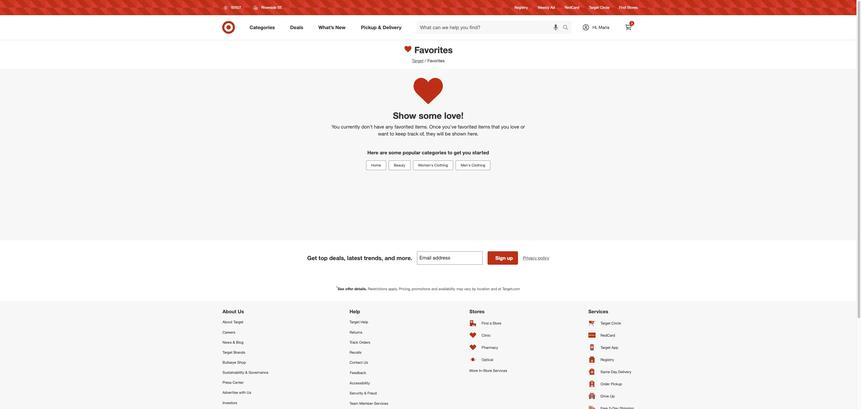 Task type: describe. For each thing, give the bounding box(es) containing it.
at
[[498, 287, 501, 292]]

get top deals, latest trends, and more.
[[307, 255, 412, 262]]

target up returns
[[350, 320, 360, 325]]

contact us link
[[350, 358, 388, 368]]

pickup inside pickup & delivery link
[[361, 24, 377, 30]]

weekly ad link
[[538, 5, 555, 10]]

us inside the advertise with us link
[[247, 391, 251, 396]]

find for find stores
[[619, 5, 626, 10]]

about target link
[[223, 318, 269, 328]]

promotions
[[412, 287, 430, 292]]

in-
[[479, 369, 483, 374]]

same day delivery
[[601, 370, 632, 375]]

& for governance
[[245, 371, 248, 375]]

1 favorited from the left
[[395, 124, 414, 130]]

currently
[[341, 124, 360, 130]]

orders
[[359, 341, 370, 345]]

us for contact us
[[364, 361, 368, 365]]

track orders
[[350, 341, 370, 345]]

store for a
[[493, 321, 501, 326]]

pharmacy
[[482, 346, 498, 350]]

target left app
[[601, 346, 611, 350]]

1 horizontal spatial services
[[493, 369, 507, 374]]

redcard link for "target app" link
[[588, 330, 634, 342]]

day
[[611, 370, 617, 375]]

offer
[[345, 287, 353, 292]]

fraud
[[368, 392, 377, 396]]

shown
[[452, 131, 466, 137]]

us for about us
[[238, 309, 244, 315]]

* see offer details. restrictions apply. pricing, promotions and availability may vary by location and at target.com
[[337, 286, 520, 292]]

accessibility link
[[350, 379, 388, 389]]

1 vertical spatial you
[[463, 150, 471, 156]]

more in-store services link
[[470, 366, 507, 376]]

redcard link for top target circle link
[[565, 5, 579, 10]]

returns
[[350, 330, 362, 335]]

1 horizontal spatial and
[[431, 287, 438, 292]]

weekly ad
[[538, 5, 555, 10]]

team member services
[[350, 402, 388, 406]]

up
[[507, 256, 513, 262]]

privacy policy link
[[523, 256, 549, 262]]

will
[[437, 131, 444, 137]]

press
[[223, 381, 232, 386]]

92507
[[231, 5, 241, 10]]

more in-store services
[[470, 369, 507, 374]]

deals,
[[329, 255, 346, 262]]

men's clothing
[[461, 163, 485, 168]]

1 vertical spatial target circle
[[601, 321, 621, 326]]

1 vertical spatial target circle link
[[588, 318, 634, 330]]

contact
[[350, 361, 363, 365]]

deals link
[[285, 21, 311, 34]]

of,
[[420, 131, 425, 137]]

clothing for men's clothing
[[472, 163, 485, 168]]

target link
[[412, 58, 424, 63]]

that
[[492, 124, 500, 130]]

what's
[[319, 24, 334, 30]]

women's
[[418, 163, 433, 168]]

maria
[[599, 25, 610, 30]]

same
[[601, 370, 610, 375]]

recalls
[[350, 351, 362, 355]]

beauty
[[394, 163, 405, 168]]

what's new
[[319, 24, 346, 30]]

apply.
[[388, 287, 398, 292]]

may
[[456, 287, 463, 292]]

track
[[408, 131, 418, 137]]

up
[[610, 395, 615, 399]]

here are some popular categories to get you started
[[368, 150, 489, 156]]

about for about us
[[223, 309, 236, 315]]

or
[[521, 124, 525, 130]]

find a store
[[482, 321, 501, 326]]

vary
[[464, 287, 471, 292]]

governance
[[249, 371, 269, 375]]

they
[[426, 131, 436, 137]]

*
[[337, 286, 338, 290]]

1 vertical spatial redcard
[[601, 334, 615, 338]]

location
[[477, 287, 490, 292]]

same day delivery link
[[588, 366, 634, 379]]

0 vertical spatial registry
[[515, 5, 528, 10]]

clinic
[[482, 334, 491, 338]]

investors link
[[223, 398, 269, 408]]

bullseye shop link
[[223, 358, 269, 368]]

new
[[335, 24, 346, 30]]

store for in-
[[483, 369, 492, 374]]

track orders link
[[350, 338, 388, 348]]

target brands
[[223, 351, 245, 355]]

hi,
[[593, 25, 598, 30]]

a
[[490, 321, 492, 326]]

news & blog
[[223, 341, 244, 345]]

target brands link
[[223, 348, 269, 358]]

member
[[359, 402, 373, 406]]

with
[[239, 391, 246, 396]]

0 horizontal spatial services
[[374, 402, 388, 406]]

hi, maria
[[593, 25, 610, 30]]

women's clothing
[[418, 163, 448, 168]]

riverside se
[[261, 5, 282, 10]]

sign up button
[[488, 252, 518, 265]]

target up target app
[[601, 321, 611, 326]]

clinic link
[[470, 330, 507, 342]]

0 vertical spatial target circle link
[[589, 5, 610, 10]]



Task type: vqa. For each thing, say whether or not it's contained in the screenshot.
Show
yes



Task type: locate. For each thing, give the bounding box(es) containing it.
0 horizontal spatial stores
[[470, 309, 485, 315]]

2 favorited from the left
[[458, 124, 477, 130]]

to down any
[[390, 131, 394, 137]]

0 vertical spatial delivery
[[383, 24, 402, 30]]

& for fraud
[[364, 392, 367, 396]]

clothing down categories
[[434, 163, 448, 168]]

about inside about target link
[[223, 320, 232, 325]]

store inside more in-store services link
[[483, 369, 492, 374]]

about us
[[223, 309, 244, 315]]

target down news
[[223, 351, 233, 355]]

us inside contact us link
[[364, 361, 368, 365]]

1 clothing from the left
[[434, 163, 448, 168]]

0 horizontal spatial you
[[463, 150, 471, 156]]

1 vertical spatial circle
[[612, 321, 621, 326]]

redcard right ad
[[565, 5, 579, 10]]

brands
[[234, 351, 245, 355]]

1 vertical spatial redcard link
[[588, 330, 634, 342]]

top
[[319, 255, 328, 262]]

1 horizontal spatial registry link
[[588, 354, 634, 366]]

about for about target
[[223, 320, 232, 325]]

women's clothing link
[[413, 161, 453, 171]]

some inside show some love! you currently don't have any favorited items. once you've favorited items that you love or want to keep track of, they will be shown here.
[[419, 110, 442, 121]]

target up hi,
[[589, 5, 599, 10]]

0 vertical spatial redcard link
[[565, 5, 579, 10]]

0 vertical spatial services
[[588, 309, 608, 315]]

1 horizontal spatial you
[[501, 124, 509, 130]]

help
[[350, 309, 360, 315], [361, 320, 368, 325]]

careers
[[223, 330, 235, 335]]

& inside news & blog link
[[233, 341, 235, 345]]

investors
[[223, 401, 237, 406]]

search button
[[560, 21, 575, 35]]

target / favorites
[[412, 58, 445, 63]]

redcard link right ad
[[565, 5, 579, 10]]

sign up
[[496, 256, 513, 262]]

to inside show some love! you currently don't have any favorited items. once you've favorited items that you love or want to keep track of, they will be shown here.
[[390, 131, 394, 137]]

0 vertical spatial redcard
[[565, 5, 579, 10]]

0 horizontal spatial pickup
[[361, 24, 377, 30]]

1 horizontal spatial redcard link
[[588, 330, 634, 342]]

pickup right new
[[361, 24, 377, 30]]

1 vertical spatial delivery
[[618, 370, 632, 375]]

you inside show some love! you currently don't have any favorited items. once you've favorited items that you love or want to keep track of, they will be shown here.
[[501, 124, 509, 130]]

help up returns link
[[361, 320, 368, 325]]

about
[[223, 309, 236, 315], [223, 320, 232, 325]]

0 vertical spatial registry link
[[515, 5, 528, 10]]

0 horizontal spatial clothing
[[434, 163, 448, 168]]

1 horizontal spatial to
[[448, 150, 453, 156]]

0 vertical spatial pickup
[[361, 24, 377, 30]]

2 horizontal spatial and
[[491, 287, 497, 292]]

1 vertical spatial some
[[389, 150, 401, 156]]

feedback
[[350, 371, 366, 376]]

favorites up target / favorites
[[412, 44, 453, 55]]

want
[[378, 131, 389, 137]]

pickup inside order pickup link
[[611, 382, 622, 387]]

0 vertical spatial store
[[493, 321, 501, 326]]

availability
[[439, 287, 455, 292]]

target circle link up hi, maria
[[589, 5, 610, 10]]

pricing,
[[399, 287, 411, 292]]

2 about from the top
[[223, 320, 232, 325]]

redcard up target app
[[601, 334, 615, 338]]

registry up same
[[601, 358, 614, 363]]

1 vertical spatial to
[[448, 150, 453, 156]]

1 vertical spatial pickup
[[611, 382, 622, 387]]

1 vertical spatial about
[[223, 320, 232, 325]]

registry link down target app
[[588, 354, 634, 366]]

and left availability
[[431, 287, 438, 292]]

circle up "maria"
[[600, 5, 610, 10]]

favorited
[[395, 124, 414, 130], [458, 124, 477, 130]]

0 horizontal spatial registry link
[[515, 5, 528, 10]]

favorited up keep
[[395, 124, 414, 130]]

2 clothing from the left
[[472, 163, 485, 168]]

target help link
[[350, 318, 388, 328]]

show some love! you currently don't have any favorited items. once you've favorited items that you love or want to keep track of, they will be shown here.
[[332, 110, 525, 137]]

0 vertical spatial us
[[238, 309, 244, 315]]

2 horizontal spatial services
[[588, 309, 608, 315]]

0 vertical spatial help
[[350, 309, 360, 315]]

& for delivery
[[378, 24, 381, 30]]

privacy policy
[[523, 256, 549, 261]]

trends,
[[364, 255, 383, 262]]

stores up 3
[[627, 5, 638, 10]]

2 horizontal spatial us
[[364, 361, 368, 365]]

sustainability & governance
[[223, 371, 269, 375]]

us right contact
[[364, 361, 368, 365]]

latest
[[347, 255, 362, 262]]

app
[[612, 346, 618, 350]]

us up about target link
[[238, 309, 244, 315]]

1 horizontal spatial stores
[[627, 5, 638, 10]]

circle up app
[[612, 321, 621, 326]]

you've
[[442, 124, 457, 130]]

1 vertical spatial registry link
[[588, 354, 634, 366]]

drive up link
[[588, 391, 634, 403]]

se
[[277, 5, 282, 10]]

sign
[[496, 256, 506, 262]]

drive up
[[601, 395, 615, 399]]

3
[[631, 22, 633, 25]]

store down optical link
[[483, 369, 492, 374]]

you
[[501, 124, 509, 130], [463, 150, 471, 156]]

pickup right order
[[611, 382, 622, 387]]

1 horizontal spatial help
[[361, 320, 368, 325]]

& inside sustainability & governance link
[[245, 371, 248, 375]]

any
[[386, 124, 393, 130]]

0 vertical spatial circle
[[600, 5, 610, 10]]

about target
[[223, 320, 243, 325]]

0 vertical spatial you
[[501, 124, 509, 130]]

0 horizontal spatial us
[[238, 309, 244, 315]]

0 horizontal spatial and
[[385, 255, 395, 262]]

1 horizontal spatial us
[[247, 391, 251, 396]]

policy
[[538, 256, 549, 261]]

0 horizontal spatial store
[[483, 369, 492, 374]]

help up target help
[[350, 309, 360, 315]]

delivery inside 'same day delivery' link
[[618, 370, 632, 375]]

1 vertical spatial services
[[493, 369, 507, 374]]

us right with
[[247, 391, 251, 396]]

0 horizontal spatial help
[[350, 309, 360, 315]]

pickup & delivery link
[[356, 21, 409, 34]]

& for blog
[[233, 341, 235, 345]]

track
[[350, 341, 358, 345]]

delivery for pickup & delivery
[[383, 24, 402, 30]]

get
[[454, 150, 461, 156]]

store inside find a store link
[[493, 321, 501, 326]]

target down about us
[[233, 320, 243, 325]]

What can we help you find? suggestions appear below search field
[[417, 21, 564, 34]]

1 horizontal spatial clothing
[[472, 163, 485, 168]]

0 horizontal spatial redcard link
[[565, 5, 579, 10]]

& inside pickup & delivery link
[[378, 24, 381, 30]]

1 vertical spatial us
[[364, 361, 368, 365]]

returns link
[[350, 328, 388, 338]]

and
[[385, 255, 395, 262], [431, 287, 438, 292], [491, 287, 497, 292]]

& inside security & fraud link
[[364, 392, 367, 396]]

registry left the weekly
[[515, 5, 528, 10]]

0 horizontal spatial delivery
[[383, 24, 402, 30]]

about up the about target
[[223, 309, 236, 315]]

be
[[445, 131, 451, 137]]

search
[[560, 25, 575, 31]]

find up 3 link
[[619, 5, 626, 10]]

None text field
[[417, 252, 483, 265]]

you
[[332, 124, 340, 130]]

favorites
[[412, 44, 453, 55], [428, 58, 445, 63]]

beauty link
[[389, 161, 411, 171]]

1 horizontal spatial find
[[619, 5, 626, 10]]

0 horizontal spatial find
[[482, 321, 489, 326]]

redcard link up target app
[[588, 330, 634, 342]]

2 vertical spatial us
[[247, 391, 251, 396]]

1 horizontal spatial delivery
[[618, 370, 632, 375]]

0 vertical spatial to
[[390, 131, 394, 137]]

get
[[307, 255, 317, 262]]

1 vertical spatial help
[[361, 320, 368, 325]]

some right are
[[389, 150, 401, 156]]

0 vertical spatial some
[[419, 110, 442, 121]]

about up careers
[[223, 320, 232, 325]]

once
[[429, 124, 441, 130]]

here
[[368, 150, 379, 156]]

1 vertical spatial find
[[482, 321, 489, 326]]

find inside find a store link
[[482, 321, 489, 326]]

0 vertical spatial target circle
[[589, 5, 610, 10]]

are
[[380, 150, 387, 156]]

favorited up 'here.' at the right top of the page
[[458, 124, 477, 130]]

0 vertical spatial about
[[223, 309, 236, 315]]

1 vertical spatial store
[[483, 369, 492, 374]]

2 vertical spatial services
[[374, 402, 388, 406]]

find left a
[[482, 321, 489, 326]]

0 vertical spatial favorites
[[412, 44, 453, 55]]

favorites right the /
[[428, 58, 445, 63]]

target.com
[[502, 287, 520, 292]]

ad
[[551, 5, 555, 10]]

0 horizontal spatial some
[[389, 150, 401, 156]]

1 horizontal spatial registry
[[601, 358, 614, 363]]

delivery for same day delivery
[[618, 370, 632, 375]]

keep
[[396, 131, 406, 137]]

have
[[374, 124, 384, 130]]

target help
[[350, 320, 368, 325]]

1 vertical spatial stores
[[470, 309, 485, 315]]

clothing for women's clothing
[[434, 163, 448, 168]]

security
[[350, 392, 363, 396]]

1 vertical spatial registry
[[601, 358, 614, 363]]

details.
[[354, 287, 367, 292]]

order
[[601, 382, 610, 387]]

security & fraud link
[[350, 389, 388, 399]]

show
[[393, 110, 416, 121]]

0 vertical spatial find
[[619, 5, 626, 10]]

target circle link up "target app" link
[[588, 318, 634, 330]]

1 horizontal spatial favorited
[[458, 124, 477, 130]]

advertise with us
[[223, 391, 251, 396]]

target circle
[[589, 5, 610, 10], [601, 321, 621, 326]]

target left the /
[[412, 58, 424, 63]]

registry link left the weekly
[[515, 5, 528, 10]]

and left at
[[491, 287, 497, 292]]

delivery inside pickup & delivery link
[[383, 24, 402, 30]]

to left get
[[448, 150, 453, 156]]

0 horizontal spatial redcard
[[565, 5, 579, 10]]

contact us
[[350, 361, 368, 365]]

0 horizontal spatial favorited
[[395, 124, 414, 130]]

some up once
[[419, 110, 442, 121]]

1 horizontal spatial redcard
[[601, 334, 615, 338]]

center
[[233, 381, 244, 386]]

1 horizontal spatial pickup
[[611, 382, 622, 387]]

you right that
[[501, 124, 509, 130]]

and left the "more." at the left of page
[[385, 255, 395, 262]]

0 vertical spatial stores
[[627, 5, 638, 10]]

1 about from the top
[[223, 309, 236, 315]]

find inside find stores link
[[619, 5, 626, 10]]

you right get
[[463, 150, 471, 156]]

target circle up "target app" link
[[601, 321, 621, 326]]

1 horizontal spatial store
[[493, 321, 501, 326]]

stores up find a store link
[[470, 309, 485, 315]]

find for find a store
[[482, 321, 489, 326]]

/
[[425, 58, 426, 63]]

0 horizontal spatial registry
[[515, 5, 528, 10]]

pickup & delivery
[[361, 24, 402, 30]]

1 vertical spatial favorites
[[428, 58, 445, 63]]

optical link
[[470, 354, 507, 366]]

find stores
[[619, 5, 638, 10]]

news
[[223, 341, 232, 345]]

clothing inside "link"
[[472, 163, 485, 168]]

registry
[[515, 5, 528, 10], [601, 358, 614, 363]]

target circle up hi, maria
[[589, 5, 610, 10]]

drive
[[601, 395, 609, 399]]

0 horizontal spatial to
[[390, 131, 394, 137]]

0 horizontal spatial circle
[[600, 5, 610, 10]]

what's new link
[[313, 21, 353, 34]]

1 horizontal spatial circle
[[612, 321, 621, 326]]

clothing right men's
[[472, 163, 485, 168]]

store right a
[[493, 321, 501, 326]]

1 horizontal spatial some
[[419, 110, 442, 121]]

by
[[472, 287, 476, 292]]

services
[[588, 309, 608, 315], [493, 369, 507, 374], [374, 402, 388, 406]]



